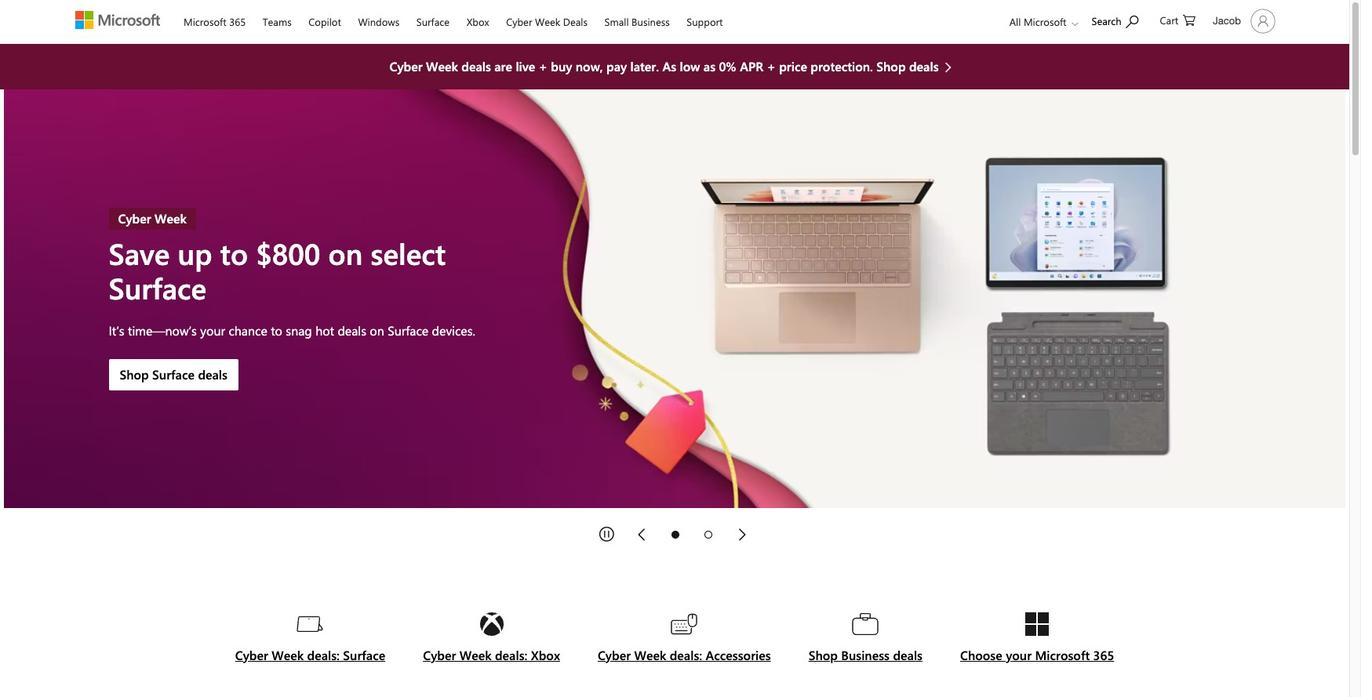 Task type: describe. For each thing, give the bounding box(es) containing it.
up
[[178, 234, 212, 272]]

week inside cyber week deals link
[[535, 15, 560, 28]]

protection.
[[811, 58, 873, 75]]

microsoft 365 link
[[177, 1, 253, 38]]

snag
[[286, 322, 312, 339]]

1 horizontal spatial shop
[[877, 58, 906, 75]]

week for are
[[426, 58, 458, 75]]

to for up
[[220, 234, 248, 272]]

business for small
[[632, 15, 670, 28]]

select
[[371, 234, 446, 272]]

pay
[[607, 58, 627, 75]]

copilot link
[[302, 1, 348, 38]]

microsoft inside 'dropdown button'
[[1024, 15, 1067, 28]]

0 vertical spatial your
[[200, 322, 225, 339]]

cart
[[1160, 13, 1179, 27]]

support
[[687, 15, 723, 28]]

shop business deals
[[809, 647, 923, 664]]

to for chance
[[271, 322, 282, 339]]

choose your microsoft 365 link
[[960, 647, 1115, 665]]

shop surface deals link
[[109, 359, 239, 390]]

1 horizontal spatial on
[[370, 322, 384, 339]]

as
[[704, 58, 716, 75]]

365 inside choose your microsoft 365 link
[[1094, 647, 1115, 664]]

cyber for surface
[[235, 647, 268, 664]]

all microsoft
[[1010, 15, 1067, 28]]

cyber week deals: xbox link
[[423, 647, 560, 665]]

1 vertical spatial your
[[1006, 647, 1032, 664]]

save
[[109, 234, 170, 272]]

buy
[[551, 58, 572, 75]]

later.
[[631, 58, 659, 75]]

cyber week deals link
[[499, 1, 595, 38]]

windows
[[358, 15, 400, 28]]

surface inside surface link
[[417, 15, 450, 28]]

shop business deals link
[[809, 647, 923, 665]]

search button
[[1085, 2, 1146, 38]]

week for up
[[155, 210, 187, 227]]

cyber week deals are live + buy now, pay later. as low as 0% apr + price protection. shop deals
[[390, 58, 939, 75]]

teams
[[263, 15, 292, 28]]

cyber for xbox
[[423, 647, 456, 664]]

deals: for surface
[[307, 647, 340, 664]]

cyber week deals: accessories link
[[598, 647, 771, 665]]

365 inside microsoft 365 link
[[229, 15, 246, 28]]

$800
[[256, 234, 321, 272]]

price
[[779, 58, 807, 75]]

Search search field
[[1084, 2, 1155, 38]]

surface inside cyber week deals: surface link
[[343, 647, 385, 664]]

support link
[[680, 1, 730, 38]]

1 horizontal spatial xbox
[[531, 647, 560, 664]]

live
[[516, 58, 535, 75]]

deals
[[563, 15, 588, 28]]

surface inside the cyber week save up to $800 on select surface
[[109, 269, 206, 307]]

small business
[[605, 15, 670, 28]]

are
[[495, 58, 512, 75]]

1 + from the left
[[539, 58, 548, 75]]

surface link
[[410, 1, 457, 38]]

cyber week deals
[[506, 15, 588, 28]]

now,
[[576, 58, 603, 75]]

0%
[[719, 58, 737, 75]]



Task type: locate. For each thing, give the bounding box(es) containing it.
cyber for are
[[390, 58, 423, 75]]

cyber week deals: xbox
[[423, 647, 560, 664]]

1 deals: from the left
[[307, 647, 340, 664]]

small business link
[[598, 1, 677, 38]]

cyber week deals: surface link
[[235, 647, 385, 665]]

0 horizontal spatial your
[[200, 322, 225, 339]]

deals: for xbox
[[495, 647, 528, 664]]

cyber week deals: accessories
[[598, 647, 771, 664]]

week inside the cyber week save up to $800 on select surface
[[155, 210, 187, 227]]

cyber for up
[[118, 210, 151, 227]]

1 horizontal spatial deals:
[[495, 647, 528, 664]]

week inside cyber week deals: accessories link
[[634, 647, 666, 664]]

to inside the cyber week save up to $800 on select surface
[[220, 234, 248, 272]]

surface
[[417, 15, 450, 28], [109, 269, 206, 307], [388, 322, 429, 339], [343, 647, 385, 664]]

1 vertical spatial to
[[271, 322, 282, 339]]

1 horizontal spatial 365
[[1094, 647, 1115, 664]]

week inside cyber week deals: surface link
[[272, 647, 304, 664]]

cyber for accessories
[[598, 647, 631, 664]]

it's
[[109, 322, 124, 339]]

1 vertical spatial on
[[370, 322, 384, 339]]

business for shop
[[841, 647, 890, 664]]

week for xbox
[[460, 647, 492, 664]]

0 horizontal spatial deals:
[[307, 647, 340, 664]]

0 vertical spatial to
[[220, 234, 248, 272]]

0 horizontal spatial business
[[632, 15, 670, 28]]

small
[[605, 15, 629, 28]]

devices.
[[432, 322, 476, 339]]

1 vertical spatial xbox
[[531, 647, 560, 664]]

cyber
[[506, 15, 532, 28], [390, 58, 423, 75], [118, 210, 151, 227], [235, 647, 268, 664], [423, 647, 456, 664], [598, 647, 631, 664]]

microsoft
[[184, 15, 226, 28], [1024, 15, 1067, 28], [1035, 647, 1090, 664]]

0 horizontal spatial xbox
[[467, 15, 489, 28]]

0 vertical spatial shop
[[877, 58, 906, 75]]

0 vertical spatial on
[[328, 234, 363, 272]]

+
[[539, 58, 548, 75], [767, 58, 776, 75]]

week for accessories
[[634, 647, 666, 664]]

business inside small business link
[[632, 15, 670, 28]]

0 horizontal spatial to
[[220, 234, 248, 272]]

your right choose on the bottom of page
[[1006, 647, 1032, 664]]

jacob
[[1213, 15, 1241, 27]]

on right $800
[[328, 234, 363, 272]]

all microsoft button
[[997, 1, 1083, 43]]

deals: for accessories
[[670, 647, 702, 664]]

copilot
[[309, 15, 341, 28]]

0 horizontal spatial +
[[539, 58, 548, 75]]

cart link
[[1160, 1, 1196, 38]]

windows link
[[351, 1, 407, 38]]

hot
[[316, 322, 334, 339]]

deals:
[[307, 647, 340, 664], [495, 647, 528, 664], [670, 647, 702, 664]]

all
[[1010, 15, 1021, 28]]

0 vertical spatial business
[[632, 15, 670, 28]]

shop
[[877, 58, 906, 75], [809, 647, 838, 664]]

teams link
[[256, 1, 299, 38]]

choose
[[960, 647, 1003, 664]]

2 deals: from the left
[[495, 647, 528, 664]]

xbox link
[[460, 1, 496, 38]]

week for surface
[[272, 647, 304, 664]]

chance
[[229, 322, 267, 339]]

microsoft 365
[[184, 15, 246, 28]]

+ right apr
[[767, 58, 776, 75]]

search
[[1092, 14, 1122, 27]]

accessories
[[706, 647, 771, 664]]

it's time—now's your chance to snag hot deals on surface devices.
[[109, 322, 476, 339]]

on
[[328, 234, 363, 272], [370, 322, 384, 339]]

cyber week deals: surface
[[235, 647, 385, 664]]

shop surface deals
[[120, 366, 228, 383]]

0 horizontal spatial 365
[[229, 15, 246, 28]]

2 + from the left
[[767, 58, 776, 75]]

jacob button
[[1204, 2, 1282, 40]]

apr
[[740, 58, 764, 75]]

1 horizontal spatial +
[[767, 58, 776, 75]]

1 horizontal spatial your
[[1006, 647, 1032, 664]]

1 horizontal spatial business
[[841, 647, 890, 664]]

1 vertical spatial business
[[841, 647, 890, 664]]

week inside cyber week deals are live + buy now, pay later. as low as 0% apr + price protection. shop deals link
[[426, 58, 458, 75]]

deals
[[462, 58, 491, 75], [909, 58, 939, 75], [338, 322, 366, 339], [893, 647, 923, 664]]

a surface laptop 5 in sandstone and a surface pro 9 tablet in platinum with a pro signature keyboard in platinum. image
[[4, 89, 1346, 509]]

week inside cyber week deals: xbox link
[[460, 647, 492, 664]]

low
[[680, 58, 700, 75]]

week
[[535, 15, 560, 28], [426, 58, 458, 75], [155, 210, 187, 227], [272, 647, 304, 664], [460, 647, 492, 664], [634, 647, 666, 664]]

0 vertical spatial xbox
[[467, 15, 489, 28]]

cyber inside the cyber week save up to $800 on select surface
[[118, 210, 151, 227]]

microsoft image
[[75, 11, 160, 29]]

business inside shop business deals link
[[841, 647, 890, 664]]

1 horizontal spatial to
[[271, 322, 282, 339]]

to right up
[[220, 234, 248, 272]]

your
[[200, 322, 225, 339], [1006, 647, 1032, 664]]

0 horizontal spatial on
[[328, 234, 363, 272]]

365
[[229, 15, 246, 28], [1094, 647, 1115, 664]]

business
[[632, 15, 670, 28], [841, 647, 890, 664]]

to
[[220, 234, 248, 272], [271, 322, 282, 339]]

as
[[663, 58, 677, 75]]

1 vertical spatial shop
[[809, 647, 838, 664]]

+ right 'live'
[[539, 58, 548, 75]]

2 horizontal spatial deals:
[[670, 647, 702, 664]]

0 horizontal spatial shop
[[809, 647, 838, 664]]

xbox
[[467, 15, 489, 28], [531, 647, 560, 664]]

0 vertical spatial 365
[[229, 15, 246, 28]]

time—now's
[[128, 322, 197, 339]]

choose your microsoft 365
[[960, 647, 1115, 664]]

cyber week save up to $800 on select surface
[[109, 210, 446, 307]]

on right the hot
[[370, 322, 384, 339]]

to left snag
[[271, 322, 282, 339]]

your left chance
[[200, 322, 225, 339]]

3 deals: from the left
[[670, 647, 702, 664]]

cyber week deals are live + buy now, pay later. as low as 0% apr + price protection. shop deals link
[[390, 57, 960, 76]]

on inside the cyber week save up to $800 on select surface
[[328, 234, 363, 272]]

1 vertical spatial 365
[[1094, 647, 1115, 664]]



Task type: vqa. For each thing, say whether or not it's contained in the screenshot.
leftmost 365
yes



